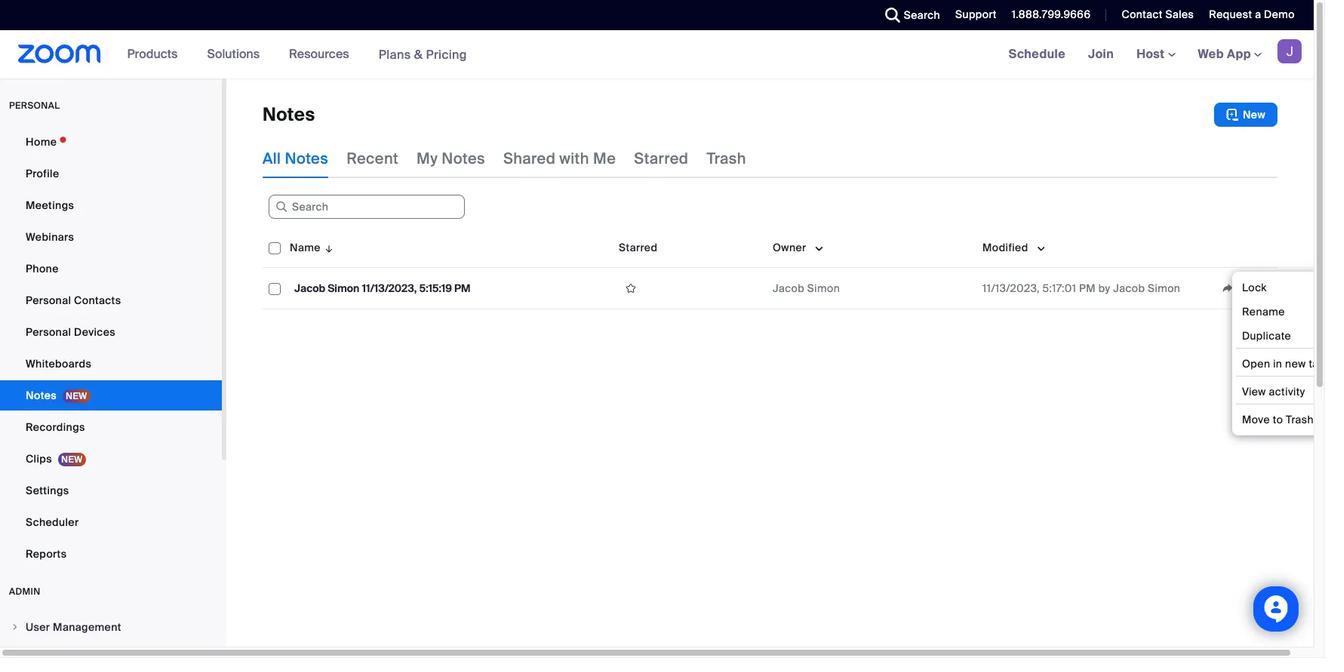 Task type: describe. For each thing, give the bounding box(es) containing it.
move to trash
[[1243, 413, 1315, 427]]

in
[[1274, 357, 1283, 371]]

web app button
[[1199, 46, 1263, 62]]

resources
[[289, 46, 349, 62]]

personal
[[9, 100, 60, 112]]

webinars
[[26, 230, 74, 244]]

sales
[[1166, 8, 1195, 21]]

search button
[[874, 0, 945, 30]]

whiteboards link
[[0, 349, 222, 379]]

new
[[1244, 108, 1266, 122]]

application containing name
[[263, 228, 1290, 321]]

view activity
[[1243, 385, 1306, 399]]

zoom logo image
[[18, 45, 101, 63]]

share image
[[1216, 282, 1241, 295]]

solutions
[[207, 46, 260, 62]]

web
[[1199, 46, 1225, 62]]

new button
[[1215, 103, 1278, 127]]

simon for jacob simon 11/13/2023, 5:15:19 pm
[[328, 282, 360, 295]]

meetings link
[[0, 190, 222, 220]]

5:15:19
[[419, 282, 452, 295]]

1.888.799.9666
[[1012, 8, 1091, 21]]

recent
[[347, 149, 399, 168]]

jacob for jacob simon
[[773, 282, 805, 295]]

lock
[[1243, 281, 1268, 294]]

my notes
[[417, 149, 486, 168]]

tab
[[1310, 357, 1326, 371]]

tabs of all notes page tab list
[[263, 139, 747, 178]]

admin menu menu
[[0, 613, 222, 658]]

jacob simon 11/13/2023, 5:15:19 pm button
[[290, 279, 475, 298]]

owner
[[773, 241, 807, 254]]

profile picture image
[[1278, 39, 1303, 63]]

contact sales
[[1122, 8, 1195, 21]]

clips
[[26, 452, 52, 466]]

5:17:01
[[1043, 282, 1077, 295]]

request a demo
[[1210, 8, 1296, 21]]

host
[[1137, 46, 1169, 62]]

user
[[26, 621, 50, 634]]

personal devices
[[26, 325, 116, 339]]

1 vertical spatial starred
[[619, 241, 658, 254]]

Search text field
[[269, 195, 465, 219]]

personal for personal devices
[[26, 325, 71, 339]]

reports
[[26, 547, 67, 561]]

notes right all
[[285, 149, 329, 168]]

pricing
[[426, 46, 467, 62]]

notes right my
[[442, 149, 486, 168]]

jacob simon 11/13/2023, 5:15:19 pm unstarred image
[[619, 282, 643, 295]]

jacob simon
[[773, 282, 841, 295]]

by
[[1099, 282, 1111, 295]]

trash inside tabs of all notes page tab list
[[707, 149, 747, 168]]

3 jacob from the left
[[1114, 282, 1146, 295]]

join link
[[1078, 30, 1126, 79]]

2 11/13/2023, from the left
[[983, 282, 1040, 295]]

me
[[594, 149, 616, 168]]

schedule link
[[998, 30, 1078, 79]]

open
[[1243, 357, 1271, 371]]

open in new tab
[[1243, 357, 1326, 371]]

notes inside personal menu menu
[[26, 389, 57, 402]]

view
[[1243, 385, 1267, 399]]

profile
[[26, 167, 59, 180]]

meetings
[[26, 199, 74, 212]]

plans
[[379, 46, 411, 62]]

contact
[[1122, 8, 1163, 21]]

to
[[1274, 413, 1284, 427]]

solutions button
[[207, 30, 267, 79]]

arrow down image
[[321, 239, 335, 257]]

clips link
[[0, 444, 222, 474]]

home
[[26, 135, 57, 149]]

schedule
[[1009, 46, 1066, 62]]

1 vertical spatial trash
[[1287, 413, 1315, 427]]

plans & pricing
[[379, 46, 467, 62]]

search
[[904, 8, 941, 22]]

duplicate
[[1243, 329, 1292, 343]]

more options for jacob simon 11/13/2023, 5:15:19 pm image
[[1241, 282, 1265, 295]]

admin
[[9, 586, 41, 598]]

user management
[[26, 621, 121, 634]]

3 simon from the left
[[1149, 282, 1181, 295]]



Task type: vqa. For each thing, say whether or not it's contained in the screenshot.
left the record
no



Task type: locate. For each thing, give the bounding box(es) containing it.
request a demo link
[[1199, 0, 1315, 30], [1210, 8, 1296, 21]]

starred inside tabs of all notes page tab list
[[634, 149, 689, 168]]

1 horizontal spatial pm
[[1080, 282, 1096, 295]]

1 jacob from the left
[[294, 282, 326, 295]]

pm left 'by'
[[1080, 282, 1096, 295]]

move
[[1243, 413, 1271, 427]]

2 simon from the left
[[808, 282, 841, 295]]

1 11/13/2023, from the left
[[362, 282, 417, 295]]

management
[[53, 621, 121, 634]]

app
[[1228, 46, 1252, 62]]

a
[[1256, 8, 1262, 21]]

right image
[[11, 623, 20, 632]]

activity
[[1270, 385, 1306, 399]]

phone link
[[0, 254, 222, 284]]

personal contacts link
[[0, 285, 222, 316]]

0 vertical spatial trash
[[707, 149, 747, 168]]

all
[[263, 149, 281, 168]]

personal devices link
[[0, 317, 222, 347]]

all notes
[[263, 149, 329, 168]]

request
[[1210, 8, 1253, 21]]

shared
[[504, 149, 556, 168]]

support link
[[945, 0, 1001, 30], [956, 8, 997, 21]]

phone
[[26, 262, 59, 276]]

with
[[560, 149, 590, 168]]

scheduler
[[26, 516, 79, 529]]

1 horizontal spatial 11/13/2023,
[[983, 282, 1040, 295]]

1 simon from the left
[[328, 282, 360, 295]]

product information navigation
[[116, 30, 479, 79]]

personal
[[26, 294, 71, 307], [26, 325, 71, 339]]

application
[[263, 228, 1290, 321], [1216, 277, 1272, 300]]

0 horizontal spatial pm
[[455, 282, 471, 295]]

2 personal from the top
[[26, 325, 71, 339]]

personal for personal contacts
[[26, 294, 71, 307]]

reports link
[[0, 539, 222, 569]]

jacob right 'by'
[[1114, 282, 1146, 295]]

jacob for jacob simon 11/13/2023, 5:15:19 pm
[[294, 282, 326, 295]]

host button
[[1137, 46, 1176, 62]]

banner
[[0, 30, 1315, 79]]

settings link
[[0, 476, 222, 506]]

1 horizontal spatial trash
[[1287, 413, 1315, 427]]

jacob down name
[[294, 282, 326, 295]]

devices
[[74, 325, 116, 339]]

notes up 'recordings'
[[26, 389, 57, 402]]

0 horizontal spatial simon
[[328, 282, 360, 295]]

jacob inside 'button'
[[294, 282, 326, 295]]

0 horizontal spatial 11/13/2023,
[[362, 282, 417, 295]]

pm
[[455, 282, 471, 295], [1080, 282, 1096, 295]]

simon
[[328, 282, 360, 295], [808, 282, 841, 295], [1149, 282, 1181, 295]]

personal up the whiteboards
[[26, 325, 71, 339]]

simon for jacob simon
[[808, 282, 841, 295]]

jacob simon 11/13/2023, 5:15:19 pm
[[294, 282, 471, 295]]

pm inside 'button'
[[455, 282, 471, 295]]

modified
[[983, 241, 1029, 254]]

meetings navigation
[[998, 30, 1315, 79]]

starred
[[634, 149, 689, 168], [619, 241, 658, 254]]

scheduler link
[[0, 507, 222, 538]]

11/13/2023,
[[362, 282, 417, 295], [983, 282, 1040, 295]]

2 jacob from the left
[[773, 282, 805, 295]]

11/13/2023, left 5:15:19
[[362, 282, 417, 295]]

contact sales link
[[1111, 0, 1199, 30], [1122, 8, 1195, 21]]

home link
[[0, 127, 222, 157]]

rename
[[1243, 305, 1286, 319]]

personal contacts
[[26, 294, 121, 307]]

jacob
[[294, 282, 326, 295], [773, 282, 805, 295], [1114, 282, 1146, 295]]

1 horizontal spatial jacob
[[773, 282, 805, 295]]

recordings
[[26, 421, 85, 434]]

notes up all notes
[[263, 103, 315, 126]]

&
[[414, 46, 423, 62]]

resources button
[[289, 30, 356, 79]]

demo
[[1265, 8, 1296, 21]]

profile link
[[0, 159, 222, 189]]

starred up "jacob simon 11/13/2023, 5:15:19 pm unstarred" image
[[619, 241, 658, 254]]

jacob down owner
[[773, 282, 805, 295]]

web app
[[1199, 46, 1252, 62]]

products
[[127, 46, 178, 62]]

shared with me
[[504, 149, 616, 168]]

banner containing products
[[0, 30, 1315, 79]]

products button
[[127, 30, 185, 79]]

0 horizontal spatial trash
[[707, 149, 747, 168]]

1.888.799.9666 button
[[1001, 0, 1095, 30], [1012, 8, 1091, 21]]

support
[[956, 8, 997, 21]]

personal menu menu
[[0, 127, 222, 571]]

11/13/2023, down modified
[[983, 282, 1040, 295]]

name
[[290, 241, 321, 254]]

1 pm from the left
[[455, 282, 471, 295]]

11/13/2023, inside jacob simon 11/13/2023, 5:15:19 pm 'button'
[[362, 282, 417, 295]]

1 horizontal spatial simon
[[808, 282, 841, 295]]

notes link
[[0, 381, 222, 411]]

0 horizontal spatial jacob
[[294, 282, 326, 295]]

0 vertical spatial starred
[[634, 149, 689, 168]]

contacts
[[74, 294, 121, 307]]

0 vertical spatial personal
[[26, 294, 71, 307]]

my
[[417, 149, 438, 168]]

webinars link
[[0, 222, 222, 252]]

11/13/2023, 5:17:01 pm by jacob simon
[[983, 282, 1181, 295]]

1 vertical spatial personal
[[26, 325, 71, 339]]

new
[[1286, 357, 1307, 371]]

personal down the phone
[[26, 294, 71, 307]]

whiteboards
[[26, 357, 91, 371]]

menu item
[[0, 643, 222, 658]]

user management menu item
[[0, 613, 222, 642]]

2 horizontal spatial simon
[[1149, 282, 1181, 295]]

plans & pricing link
[[379, 46, 467, 62], [379, 46, 467, 62]]

recordings link
[[0, 412, 222, 442]]

2 horizontal spatial jacob
[[1114, 282, 1146, 295]]

settings
[[26, 484, 69, 498]]

2 pm from the left
[[1080, 282, 1096, 295]]

join
[[1089, 46, 1115, 62]]

simon inside 'button'
[[328, 282, 360, 295]]

starred right the me
[[634, 149, 689, 168]]

1 personal from the top
[[26, 294, 71, 307]]

pm right 5:15:19
[[455, 282, 471, 295]]



